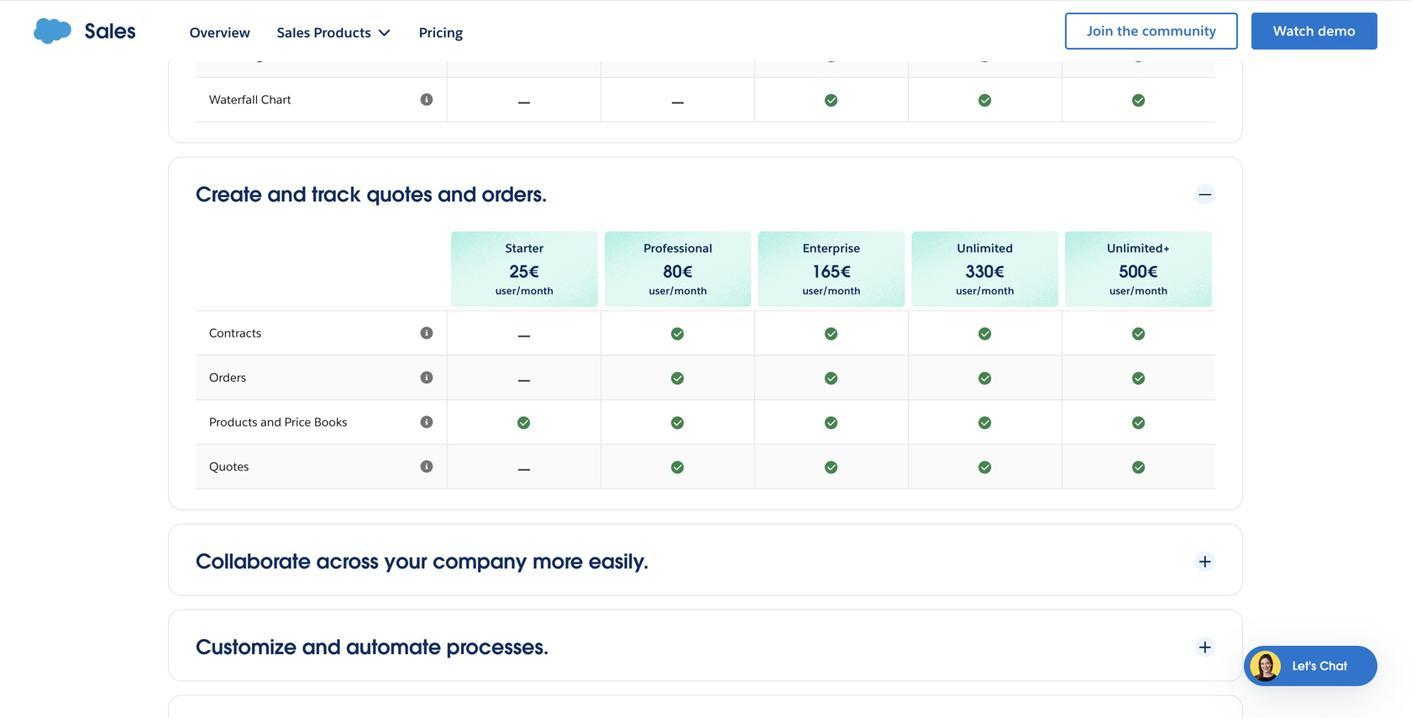 Task type: vqa. For each thing, say whether or not it's contained in the screenshot.
Starter 25 € user/month
yes



Task type: locate. For each thing, give the bounding box(es) containing it.
330
[[966, 261, 994, 283]]

row header
[[196, 0, 448, 33]]

1 row group from the top
[[196, 0, 1215, 122]]

user/month down 80
[[649, 284, 707, 298]]

us
[[1059, 13, 1073, 28]]

waterfall
[[209, 92, 258, 107]]

€ down unlimited+
[[1147, 261, 1158, 283]]

user/month inside professional 80 € user/month
[[649, 284, 707, 298]]

€ for 80
[[682, 261, 693, 283]]

not included image inside quotes row
[[461, 458, 587, 475]]

insights
[[237, 48, 280, 63]]

and for quotes
[[268, 182, 306, 208]]

1 € from the left
[[528, 261, 539, 283]]

€ inside starter 25 € user/month
[[528, 261, 539, 283]]

€ down starter
[[528, 261, 539, 283]]

let's chat button
[[1244, 646, 1378, 686]]

3 user/month from the left
[[802, 284, 861, 298]]

2 row group from the top
[[196, 311, 1215, 489]]

not included image inside orders row
[[461, 369, 587, 386]]

let's
[[1293, 658, 1317, 674]]

starter 25 € user/month
[[495, 241, 554, 298]]

and left price
[[260, 415, 281, 430]]

products and price books row
[[196, 400, 1215, 445]]

professional
[[644, 241, 712, 256]]

and
[[268, 182, 306, 208], [438, 182, 476, 208], [260, 415, 281, 430]]

create and track quotes and orders. button
[[196, 181, 1215, 208]]

contact us link
[[1013, 13, 1073, 28]]

user/month
[[495, 284, 554, 298], [649, 284, 707, 298], [802, 284, 861, 298], [956, 284, 1014, 298], [1110, 284, 1168, 298]]

sales link
[[34, 18, 136, 45]]

€ inside enterprise 165 € user/month
[[840, 261, 851, 283]]

4 € from the left
[[994, 261, 1005, 283]]

included image
[[1076, 2, 1202, 19], [769, 47, 895, 64], [922, 47, 1048, 64], [1076, 47, 1202, 64], [769, 91, 895, 108], [922, 91, 1048, 108], [1076, 91, 1202, 108], [615, 325, 741, 342], [769, 325, 895, 342], [922, 325, 1048, 342], [1076, 325, 1202, 342], [615, 369, 741, 386], [769, 369, 895, 386], [922, 369, 1048, 386], [1076, 369, 1202, 386], [461, 414, 587, 431], [615, 414, 741, 431], [769, 414, 895, 431], [922, 414, 1048, 431], [1076, 414, 1202, 431], [615, 458, 741, 475], [769, 458, 895, 475], [922, 458, 1048, 475], [1076, 458, 1202, 475]]

orders row
[[196, 356, 1215, 400]]

row group
[[196, 0, 1215, 122], [196, 311, 1215, 489]]

2 user/month from the left
[[649, 284, 707, 298]]

user/month down 500
[[1110, 284, 1168, 298]]

user/month down 25
[[495, 284, 554, 298]]

€ down professional on the top of page
[[682, 261, 693, 283]]

not included image inside contracts row
[[461, 325, 587, 342]]

books
[[314, 415, 347, 430]]

row
[[196, 0, 1215, 33], [448, 228, 1215, 311]]

user/month down 165
[[802, 284, 861, 298]]

let's chat
[[1293, 658, 1347, 674]]

3333
[[1064, 33, 1093, 48]]

not included image for deal insights
[[461, 47, 587, 64]]

€ for 165
[[840, 261, 851, 283]]

1 user/month from the left
[[495, 284, 554, 298]]

1 vertical spatial row group
[[196, 311, 1215, 489]]

€ inside "unlimited 330 € user/month"
[[994, 261, 1005, 283]]

and left the "track"
[[268, 182, 306, 208]]

cell
[[448, 0, 601, 33], [601, 0, 755, 33], [755, 0, 909, 33], [909, 0, 1063, 33]]

3 € from the left
[[840, 261, 851, 283]]

€ inside professional 80 € user/month
[[682, 261, 693, 283]]

00800
[[993, 33, 1029, 48]]

table
[[196, 228, 1215, 489]]

5 € from the left
[[1147, 261, 1158, 283]]

€ down enterprise
[[840, 261, 851, 283]]

enterprise
[[803, 241, 860, 256]]

deal
[[209, 48, 234, 63]]

1 cell from the left
[[448, 0, 601, 33]]

orders
[[209, 370, 246, 385]]

not included image
[[461, 47, 587, 64], [615, 47, 741, 64], [461, 91, 587, 108], [615, 91, 741, 108], [461, 325, 587, 342], [461, 369, 587, 386], [461, 458, 587, 475]]

and inside row
[[260, 415, 281, 430]]

1 vertical spatial row
[[448, 228, 1215, 311]]

€ inside unlimited+ 500 € user/month
[[1147, 261, 1158, 283]]

€ down unlimited
[[994, 261, 1005, 283]]

chat
[[1320, 658, 1347, 674]]

€
[[528, 261, 539, 283], [682, 261, 693, 283], [840, 261, 851, 283], [994, 261, 1005, 283], [1147, 261, 1158, 283]]

not included image for waterfall chart
[[461, 91, 587, 108]]

user/month for 330
[[956, 284, 1014, 298]]

user/month for 25
[[495, 284, 554, 298]]

unlimited
[[957, 241, 1013, 256]]

user/month for 500
[[1110, 284, 1168, 298]]

starter
[[505, 241, 544, 256]]

5 user/month from the left
[[1110, 284, 1168, 298]]

0 vertical spatial row group
[[196, 0, 1215, 122]]

and for books
[[260, 415, 281, 430]]

create
[[196, 182, 262, 208]]

user/month inside unlimited+ 500 € user/month
[[1110, 284, 1168, 298]]

user/month for 165
[[802, 284, 861, 298]]

2 cell from the left
[[601, 0, 755, 33]]

user/month down the 330
[[956, 284, 1014, 298]]

0 vertical spatial row
[[196, 0, 1215, 33]]

2 € from the left
[[682, 261, 693, 283]]

4 user/month from the left
[[956, 284, 1014, 298]]



Task type: describe. For each thing, give the bounding box(es) containing it.
enterprise 165 € user/month
[[802, 241, 861, 298]]

table containing 25
[[196, 228, 1215, 489]]

unlimited+
[[1107, 241, 1170, 256]]

professional 80 € user/month
[[644, 241, 712, 298]]

not included image for orders
[[461, 369, 587, 386]]

row group containing contracts
[[196, 311, 1215, 489]]

unlimited+ 500 € user/month
[[1107, 241, 1170, 298]]

products and price books
[[209, 415, 347, 430]]

contracts
[[209, 326, 261, 341]]

chart
[[261, 92, 291, 107]]

wrapper image
[[1195, 185, 1215, 205]]

3 cell from the left
[[755, 0, 909, 33]]

4 cell from the left
[[909, 0, 1063, 33]]

waterfall chart row
[[196, 78, 1215, 122]]

sales
[[85, 18, 136, 44]]

deal insights row
[[196, 33, 1215, 78]]

site tools navigation
[[963, 10, 1378, 57]]

contracts row
[[196, 311, 1215, 356]]

contact
[[1013, 13, 1056, 28]]

create and track quotes and orders.
[[196, 182, 547, 208]]

€ for 25
[[528, 261, 539, 283]]

80
[[663, 261, 682, 283]]

products
[[209, 415, 257, 430]]

not included image for quotes
[[461, 458, 587, 475]]

25
[[510, 261, 528, 283]]

track
[[312, 182, 361, 208]]

and left orders.
[[438, 182, 476, 208]]

7253
[[1032, 33, 1061, 48]]

salesforce context menu utility navigation
[[1052, 11, 1378, 51]]

165
[[812, 261, 840, 283]]

500
[[1119, 261, 1147, 283]]

user/month for 80
[[649, 284, 707, 298]]

unlimited 330 € user/month
[[956, 241, 1014, 298]]

deal insights
[[209, 48, 280, 63]]

quotes row
[[196, 445, 1215, 489]]

orders.
[[482, 182, 547, 208]]

contact us 00800 7253 3333
[[993, 13, 1093, 48]]

row header inside row group
[[196, 0, 448, 33]]

row group containing deal insights
[[196, 0, 1215, 122]]

not included image for contracts
[[461, 325, 587, 342]]

quotes
[[209, 459, 249, 474]]

€ for 500
[[1147, 261, 1158, 283]]

row containing 25
[[448, 228, 1215, 311]]

quotes
[[367, 182, 432, 208]]

waterfall chart
[[209, 92, 291, 107]]

€ for 330
[[994, 261, 1005, 283]]

price
[[284, 415, 311, 430]]



